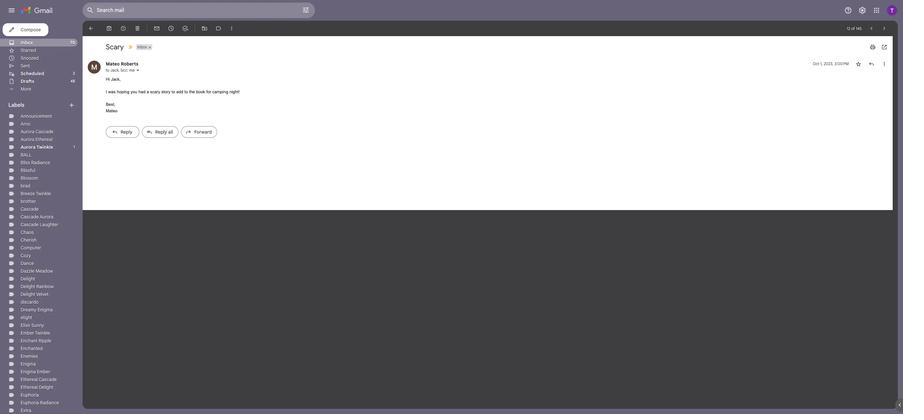 Task type: locate. For each thing, give the bounding box(es) containing it.
to
[[106, 68, 109, 73], [172, 89, 175, 94], [184, 89, 188, 94]]

cherish
[[21, 237, 36, 243]]

snoozed link
[[21, 55, 39, 61]]

main menu image
[[8, 6, 15, 14]]

ethereal down "aurora cascade"
[[35, 137, 53, 142]]

settings image
[[859, 6, 866, 14]]

bliss
[[21, 160, 30, 166]]

jack,
[[111, 77, 121, 82]]

inbox inside button
[[137, 45, 147, 49]]

twinkle down aurora ethereal link
[[36, 144, 53, 150]]

ethereal
[[35, 137, 53, 142], [21, 377, 38, 382], [21, 384, 38, 390]]

cascade
[[35, 129, 53, 135], [21, 206, 39, 212], [21, 214, 39, 220], [21, 222, 39, 228], [39, 377, 57, 382]]

reply all link
[[142, 126, 179, 138]]

aurora twinkle
[[21, 144, 53, 150]]

cascade laughter
[[21, 222, 58, 228]]

2 euphoria from the top
[[21, 400, 39, 406]]

inbox down delete icon
[[137, 45, 147, 49]]

enchant ripple link
[[21, 338, 51, 344]]

more
[[21, 86, 31, 92]]

cascade up ethereal delight link
[[39, 377, 57, 382]]

enigma down velvet
[[38, 307, 53, 313]]

0 horizontal spatial reply
[[121, 129, 132, 135]]

1 vertical spatial mateo
[[106, 108, 118, 113]]

mateo down best,
[[106, 108, 118, 113]]

1 vertical spatial ethereal
[[21, 377, 38, 382]]

enigma down enemies
[[21, 361, 36, 367]]

to left the
[[184, 89, 188, 94]]

brother
[[21, 198, 36, 204]]

ethereal up euphoria link
[[21, 384, 38, 390]]

add to tasks image
[[182, 25, 188, 32]]

to left jack
[[106, 68, 109, 73]]

enchanted link
[[21, 346, 43, 351]]

1 vertical spatial twinkle
[[36, 191, 51, 197]]

extra link
[[21, 408, 31, 413]]

ethereal delight
[[21, 384, 53, 390]]

inbox inside labels navigation
[[21, 40, 33, 46]]

1 vertical spatial euphoria
[[21, 400, 39, 406]]

bcc:
[[121, 68, 128, 73]]

0 horizontal spatial inbox
[[21, 40, 33, 46]]

reply for reply all
[[155, 129, 167, 135]]

inbox up starred link on the left
[[21, 40, 33, 46]]

reply
[[121, 129, 132, 135], [155, 129, 167, 135]]

delight
[[21, 276, 35, 282], [21, 284, 35, 289], [21, 291, 35, 297], [39, 384, 53, 390]]

velvet
[[36, 291, 48, 297]]

inbox link
[[21, 40, 33, 46]]

cascade down the cascade link
[[21, 214, 39, 220]]

0 vertical spatial twinkle
[[36, 144, 53, 150]]

enchant
[[21, 338, 37, 344]]

mateo roberts
[[106, 61, 138, 67]]

aurora down arno link
[[21, 129, 34, 135]]

2 mateo from the top
[[106, 108, 118, 113]]

twinkle for aurora twinkle
[[36, 144, 53, 150]]

Not starred checkbox
[[855, 61, 862, 67]]

aurora ethereal
[[21, 137, 53, 142]]

blissful
[[21, 167, 35, 173]]

night!
[[229, 89, 240, 94]]

cascade aurora
[[21, 214, 53, 220]]

mateo
[[106, 61, 120, 67], [106, 108, 118, 113]]

blossom
[[21, 175, 38, 181]]

announcement link
[[21, 113, 52, 119]]

snoozed
[[21, 55, 39, 61]]

12
[[847, 26, 850, 31]]

radiance
[[31, 160, 50, 166], [40, 400, 59, 406]]

discardo
[[21, 299, 38, 305]]

aurora up aurora twinkle link
[[21, 137, 34, 142]]

aurora up ball
[[21, 144, 36, 150]]

compose
[[21, 27, 41, 33]]

euphoria down euphoria link
[[21, 400, 39, 406]]

2 reply from the left
[[155, 129, 167, 135]]

ripple
[[39, 338, 51, 344]]

2 vertical spatial ethereal
[[21, 384, 38, 390]]

breeze twinkle
[[21, 191, 51, 197]]

elight link
[[21, 315, 32, 320]]

cascade aurora link
[[21, 214, 53, 220]]

gmail image
[[21, 4, 56, 17]]

0 vertical spatial radiance
[[31, 160, 50, 166]]

0 horizontal spatial ember
[[21, 330, 34, 336]]

to left add
[[172, 89, 175, 94]]

sent link
[[21, 63, 30, 69]]

1 horizontal spatial inbox
[[137, 45, 147, 49]]

dance link
[[21, 260, 34, 266]]

starred
[[21, 47, 36, 53]]

labels
[[8, 102, 24, 108]]

snooze image
[[168, 25, 174, 32]]

None search field
[[83, 3, 315, 18]]

enigma ember link
[[21, 369, 50, 375]]

delete image
[[134, 25, 141, 32]]

2 vertical spatial twinkle
[[35, 330, 50, 336]]

ethereal for delight
[[21, 384, 38, 390]]

cozy link
[[21, 253, 31, 258]]

dazzle
[[21, 268, 34, 274]]

2023,
[[824, 61, 834, 66]]

ethereal down enigma ember
[[21, 377, 38, 382]]

1 euphoria from the top
[[21, 392, 39, 398]]

delight link
[[21, 276, 35, 282]]

ember up enchant
[[21, 330, 34, 336]]

ember
[[21, 330, 34, 336], [37, 369, 50, 375]]

sunny
[[31, 322, 44, 328]]

enigma down enigma link at bottom left
[[21, 369, 36, 375]]

1 vertical spatial radiance
[[40, 400, 59, 406]]

elixir sunny
[[21, 322, 44, 328]]

145
[[856, 26, 862, 31]]

enigma for enigma ember
[[21, 369, 36, 375]]

1 horizontal spatial reply
[[155, 129, 167, 135]]

best,
[[106, 102, 115, 107]]

ember up ethereal cascade
[[37, 369, 50, 375]]

delight down dazzle
[[21, 276, 35, 282]]

brad
[[21, 183, 30, 189]]

support image
[[845, 6, 852, 14]]

0 vertical spatial euphoria
[[21, 392, 39, 398]]

book
[[196, 89, 205, 94]]

enigma
[[38, 307, 53, 313], [21, 361, 36, 367], [21, 369, 36, 375]]

0 vertical spatial mateo
[[106, 61, 120, 67]]

aurora for aurora ethereal
[[21, 137, 34, 142]]

arno
[[21, 121, 31, 127]]

aurora for aurora cascade
[[21, 129, 34, 135]]

arno link
[[21, 121, 31, 127]]

2 vertical spatial enigma
[[21, 369, 36, 375]]

,
[[119, 68, 120, 73]]

delight for delight velvet
[[21, 291, 35, 297]]

labels heading
[[8, 102, 68, 108]]

move to image
[[201, 25, 208, 32]]

enigma ember
[[21, 369, 50, 375]]

1 reply from the left
[[121, 129, 132, 135]]

cherish link
[[21, 237, 36, 243]]

breeze
[[21, 191, 35, 197]]

1 vertical spatial enigma
[[21, 361, 36, 367]]

twinkle for ember twinkle
[[35, 330, 50, 336]]

oct 1, 2023, 3:00 pm cell
[[813, 61, 849, 67]]

had
[[138, 89, 145, 94]]

delight down delight link
[[21, 284, 35, 289]]

scary
[[150, 89, 160, 94]]

radiance up blissful link
[[31, 160, 50, 166]]

blissful link
[[21, 167, 35, 173]]

ball
[[21, 152, 31, 158]]

radiance down ethereal delight link
[[40, 400, 59, 406]]

cascade down brother
[[21, 206, 39, 212]]

sent
[[21, 63, 30, 69]]

cascade up chaos
[[21, 222, 39, 228]]

mark as unread image
[[154, 25, 160, 32]]

delight up discardo
[[21, 291, 35, 297]]

twinkle up ripple
[[35, 330, 50, 336]]

delight down ethereal cascade "link"
[[39, 384, 53, 390]]

1 vertical spatial ember
[[37, 369, 50, 375]]

euphoria down ethereal delight link
[[21, 392, 39, 398]]

delight rainbow
[[21, 284, 54, 289]]

mateo up jack
[[106, 61, 120, 67]]

discardo link
[[21, 299, 38, 305]]

0 vertical spatial ethereal
[[35, 137, 53, 142]]

twinkle right the breeze
[[36, 191, 51, 197]]



Task type: vqa. For each thing, say whether or not it's contained in the screenshot.
Rancho to the middle
no



Task type: describe. For each thing, give the bounding box(es) containing it.
more image
[[228, 25, 235, 32]]

add
[[176, 89, 183, 94]]

hi
[[106, 77, 110, 82]]

computer
[[21, 245, 41, 251]]

was
[[108, 89, 116, 94]]

dazzle meadow link
[[21, 268, 53, 274]]

hoping
[[117, 89, 129, 94]]

computer link
[[21, 245, 41, 251]]

cascade laughter link
[[21, 222, 58, 228]]

ember twinkle link
[[21, 330, 50, 336]]

ethereal cascade
[[21, 377, 57, 382]]

dazzle meadow
[[21, 268, 53, 274]]

cascade link
[[21, 206, 39, 212]]

radiance for euphoria radiance
[[40, 400, 59, 406]]

70
[[70, 40, 75, 45]]

aurora for aurora twinkle
[[21, 144, 36, 150]]

advanced search options image
[[299, 4, 312, 16]]

0 vertical spatial enigma
[[38, 307, 53, 313]]

1 mateo from the top
[[106, 61, 120, 67]]

cascade for cascade laughter
[[21, 222, 39, 228]]

announcement
[[21, 113, 52, 119]]

aurora ethereal link
[[21, 137, 53, 142]]

compose button
[[3, 23, 49, 36]]

reply for reply
[[121, 129, 132, 135]]

oct 1, 2023, 3:00 pm
[[813, 61, 849, 66]]

enigma for enigma link at bottom left
[[21, 361, 36, 367]]

cascade up aurora ethereal link
[[35, 129, 53, 135]]

ball link
[[21, 152, 31, 158]]

3
[[73, 71, 75, 76]]

show details image
[[136, 68, 140, 72]]

starred link
[[21, 47, 36, 53]]

aurora cascade link
[[21, 129, 53, 135]]

search mail image
[[85, 5, 96, 16]]

inbox button
[[136, 44, 148, 50]]

radiance for bliss radiance
[[31, 160, 50, 166]]

aurora up laughter on the left
[[40, 214, 53, 220]]

labels navigation
[[0, 21, 83, 414]]

inbox for inbox button
[[137, 45, 147, 49]]

enchant ripple
[[21, 338, 51, 344]]

back to inbox image
[[88, 25, 94, 32]]

all
[[168, 129, 173, 135]]

story
[[161, 89, 170, 94]]

delight for delight link
[[21, 276, 35, 282]]

euphoria for euphoria radiance
[[21, 400, 39, 406]]

archive image
[[106, 25, 112, 32]]

48
[[71, 79, 75, 84]]

enemies
[[21, 353, 38, 359]]

dance
[[21, 260, 34, 266]]

roberts
[[121, 61, 138, 67]]

chaos
[[21, 229, 34, 235]]

enemies link
[[21, 353, 38, 359]]

euphoria radiance
[[21, 400, 59, 406]]

chaos link
[[21, 229, 34, 235]]

dreamy enigma
[[21, 307, 53, 313]]

2 horizontal spatial to
[[184, 89, 188, 94]]

labels image
[[216, 25, 222, 32]]

i
[[106, 89, 107, 94]]

report spam image
[[120, 25, 126, 32]]

1,
[[821, 61, 823, 66]]

of
[[851, 26, 855, 31]]

0 horizontal spatial to
[[106, 68, 109, 73]]

a
[[147, 89, 149, 94]]

1 horizontal spatial to
[[172, 89, 175, 94]]

1 horizontal spatial ember
[[37, 369, 50, 375]]

cascade for cascade aurora
[[21, 214, 39, 220]]

0 vertical spatial ember
[[21, 330, 34, 336]]

dreamy enigma link
[[21, 307, 53, 313]]

best, mateo
[[106, 102, 118, 113]]

the
[[189, 89, 195, 94]]

more button
[[0, 85, 77, 93]]

delight for delight rainbow
[[21, 284, 35, 289]]

ember twinkle
[[21, 330, 50, 336]]

ethereal cascade link
[[21, 377, 57, 382]]

delight rainbow link
[[21, 284, 54, 289]]

brother link
[[21, 198, 36, 204]]

blossom link
[[21, 175, 38, 181]]

scary
[[106, 43, 124, 51]]

not starred image
[[855, 61, 862, 67]]

i was hoping you had a scary story to add to the book for camping night!
[[106, 89, 240, 94]]

drafts link
[[21, 78, 34, 84]]

brad link
[[21, 183, 30, 189]]

camping
[[212, 89, 228, 94]]

forward
[[194, 129, 212, 135]]

inbox for inbox link
[[21, 40, 33, 46]]

elixir sunny link
[[21, 322, 44, 328]]

twinkle for breeze twinkle
[[36, 191, 51, 197]]

jack
[[110, 68, 119, 73]]

delight velvet
[[21, 291, 48, 297]]

reply all
[[155, 129, 173, 135]]

Search mail text field
[[97, 7, 284, 14]]

euphoria for euphoria link
[[21, 392, 39, 398]]

laughter
[[40, 222, 58, 228]]

reply link
[[106, 126, 139, 138]]

cascade for the cascade link
[[21, 206, 39, 212]]

me
[[129, 68, 135, 73]]

oct
[[813, 61, 820, 66]]

ethereal for cascade
[[21, 377, 38, 382]]

dreamy
[[21, 307, 36, 313]]

enigma link
[[21, 361, 36, 367]]

bliss radiance link
[[21, 160, 50, 166]]

hi jack,
[[106, 77, 121, 82]]

to jack , bcc: me
[[106, 68, 135, 73]]

scheduled link
[[21, 71, 44, 76]]

euphoria radiance link
[[21, 400, 59, 406]]



